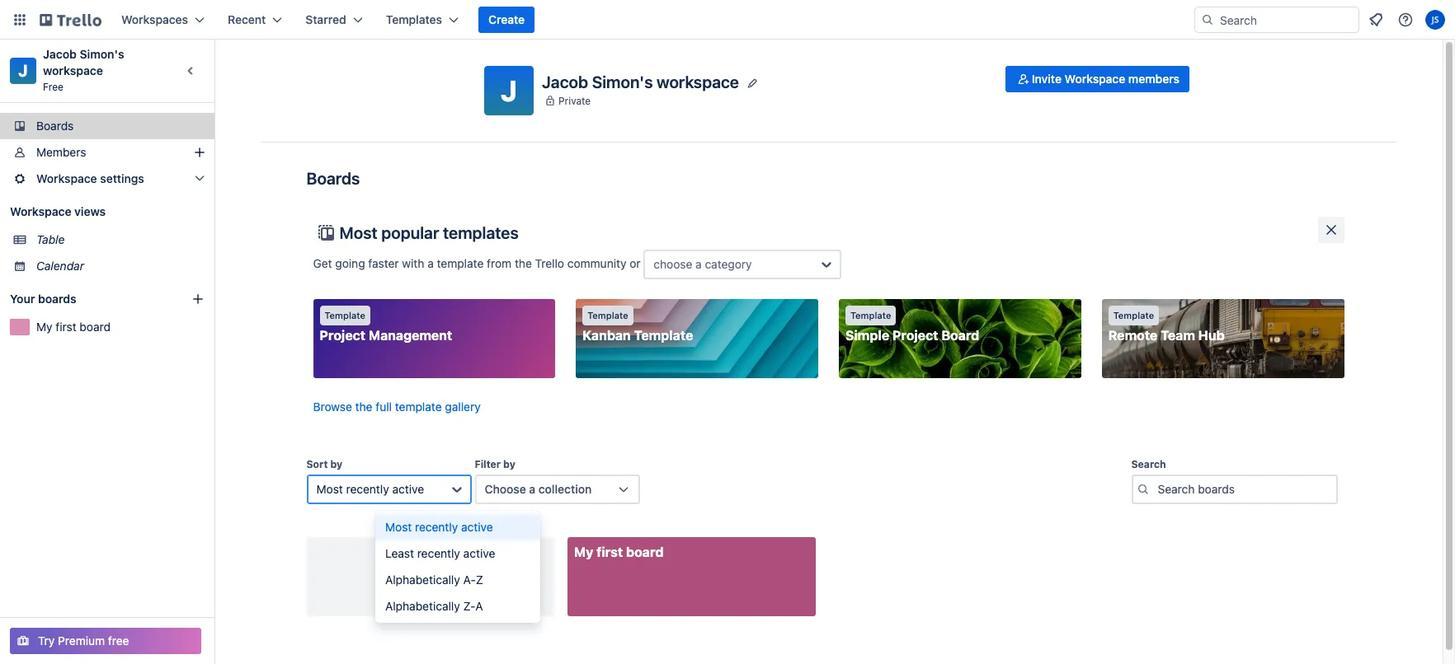 Task type: locate. For each thing, give the bounding box(es) containing it.
first
[[56, 320, 76, 334], [597, 545, 623, 560]]

open information menu image
[[1398, 12, 1414, 28]]

2 vertical spatial most
[[385, 521, 412, 535]]

board
[[80, 320, 111, 334], [626, 545, 664, 560], [447, 567, 478, 581]]

1 horizontal spatial j
[[501, 73, 517, 107]]

1 vertical spatial my
[[574, 545, 594, 560]]

j left jacob simon's workspace free
[[18, 61, 28, 80]]

your
[[10, 292, 35, 306]]

jacob inside jacob simon's workspace free
[[43, 47, 77, 61]]

0 horizontal spatial by
[[330, 459, 343, 471]]

invite workspace members button
[[1006, 66, 1190, 92]]

0 vertical spatial alphabetically
[[385, 573, 460, 587]]

1 project from the left
[[320, 328, 366, 343]]

0 horizontal spatial jacob
[[43, 47, 77, 61]]

1 horizontal spatial project
[[893, 328, 938, 343]]

most recently active up least recently active
[[385, 521, 493, 535]]

simon's for jacob simon's workspace
[[592, 72, 653, 91]]

template kanban template
[[583, 310, 693, 343]]

0 horizontal spatial workspace
[[43, 64, 103, 78]]

workspace
[[1065, 72, 1126, 86], [36, 172, 97, 186], [10, 205, 71, 219]]

starred button
[[296, 7, 373, 33]]

kanban
[[583, 328, 631, 343]]

active
[[392, 483, 424, 497], [461, 521, 493, 535], [463, 547, 495, 561]]

first down boards
[[56, 320, 76, 334]]

sort by
[[306, 459, 343, 471]]

1 horizontal spatial boards
[[306, 169, 360, 188]]

0 vertical spatial create
[[488, 12, 525, 26]]

1 horizontal spatial my
[[574, 545, 594, 560]]

template down going
[[325, 310, 365, 321]]

alphabetically
[[385, 573, 460, 587], [385, 600, 460, 614]]

0 vertical spatial my
[[36, 320, 52, 334]]

0 horizontal spatial create
[[383, 567, 419, 581]]

workspace right invite
[[1065, 72, 1126, 86]]

jacob up free
[[43, 47, 77, 61]]

template for simple
[[851, 310, 891, 321]]

0 horizontal spatial boards
[[36, 119, 74, 133]]

j
[[18, 61, 28, 80], [501, 73, 517, 107]]

a inside button
[[529, 483, 536, 497]]

0 horizontal spatial board
[[80, 320, 111, 334]]

choose
[[654, 257, 692, 271]]

template simple project board
[[846, 310, 980, 343]]

0 vertical spatial most
[[339, 224, 378, 243]]

or
[[630, 256, 641, 270]]

0 vertical spatial workspace
[[1065, 72, 1126, 86]]

browse the full template gallery
[[313, 400, 481, 414]]

choose a collection
[[485, 483, 592, 497]]

1 by from the left
[[330, 459, 343, 471]]

1 horizontal spatial my first board link
[[568, 538, 816, 617]]

1 horizontal spatial workspace
[[657, 72, 739, 91]]

1 horizontal spatial my first board
[[574, 545, 664, 560]]

most up going
[[339, 224, 378, 243]]

1 vertical spatial jacob
[[542, 72, 588, 91]]

1 vertical spatial simon's
[[592, 72, 653, 91]]

first down 'choose a collection' button
[[597, 545, 623, 560]]

the right 'from'
[[515, 256, 532, 270]]

1 horizontal spatial by
[[503, 459, 515, 471]]

workspaces button
[[111, 7, 215, 33]]

1 vertical spatial first
[[597, 545, 623, 560]]

template right kanban
[[634, 328, 693, 343]]

my first board
[[36, 320, 111, 334], [574, 545, 664, 560]]

1 vertical spatial my first board
[[574, 545, 664, 560]]

simon's inside jacob simon's workspace free
[[80, 47, 124, 61]]

template for remote
[[1114, 310, 1154, 321]]

workspace down primary element
[[657, 72, 739, 91]]

z-
[[463, 600, 476, 614]]

0 vertical spatial template
[[437, 256, 484, 270]]

by right sort
[[330, 459, 343, 471]]

your boards
[[10, 292, 76, 306]]

going
[[335, 256, 365, 270]]

board
[[942, 328, 980, 343]]

Search text field
[[1132, 475, 1338, 505]]

jacob
[[43, 47, 77, 61], [542, 72, 588, 91]]

workspace up table
[[10, 205, 71, 219]]

0 horizontal spatial first
[[56, 320, 76, 334]]

template inside template project management
[[325, 310, 365, 321]]

1 horizontal spatial create
[[488, 12, 525, 26]]

template down the templates
[[437, 256, 484, 270]]

1 vertical spatial recently
[[415, 521, 458, 535]]

1 horizontal spatial a
[[529, 483, 536, 497]]

filter
[[475, 459, 501, 471]]

workspace inside jacob simon's workspace free
[[43, 64, 103, 78]]

templates
[[443, 224, 519, 243]]

1 vertical spatial board
[[626, 545, 664, 560]]

0 vertical spatial board
[[80, 320, 111, 334]]

a-
[[463, 573, 476, 587]]

0 horizontal spatial a
[[428, 256, 434, 270]]

team
[[1161, 328, 1195, 343]]

project left management
[[320, 328, 366, 343]]

recently
[[346, 483, 389, 497], [415, 521, 458, 535], [417, 547, 460, 561]]

0 vertical spatial boards
[[36, 119, 74, 133]]

1 vertical spatial boards
[[306, 169, 360, 188]]

simon's
[[80, 47, 124, 61], [592, 72, 653, 91]]

0 horizontal spatial simon's
[[80, 47, 124, 61]]

filter by
[[475, 459, 515, 471]]

my
[[36, 320, 52, 334], [574, 545, 594, 560]]

template
[[325, 310, 365, 321], [588, 310, 628, 321], [851, 310, 891, 321], [1114, 310, 1154, 321], [634, 328, 693, 343]]

settings
[[100, 172, 144, 186]]

0 vertical spatial recently
[[346, 483, 389, 497]]

1 vertical spatial most
[[316, 483, 343, 497]]

2 by from the left
[[503, 459, 515, 471]]

workspace
[[43, 64, 103, 78], [657, 72, 739, 91]]

active up z
[[463, 547, 495, 561]]

2 alphabetically from the top
[[385, 600, 460, 614]]

search
[[1132, 459, 1166, 471]]

most down "sort by"
[[316, 483, 343, 497]]

workspace inside button
[[1065, 72, 1126, 86]]

0 vertical spatial most recently active
[[316, 483, 424, 497]]

by for sort by
[[330, 459, 343, 471]]

create up j 'button'
[[488, 12, 525, 26]]

hub
[[1199, 328, 1225, 343]]

0 horizontal spatial the
[[355, 400, 373, 414]]

workspace settings
[[36, 172, 144, 186]]

most recently active
[[316, 483, 424, 497], [385, 521, 493, 535]]

1 vertical spatial template
[[395, 400, 442, 414]]

create inside button
[[488, 12, 525, 26]]

by
[[330, 459, 343, 471], [503, 459, 515, 471]]

2 project from the left
[[893, 328, 938, 343]]

sort
[[306, 459, 328, 471]]

least
[[385, 547, 414, 561]]

jacob up private
[[542, 72, 588, 91]]

active up least
[[392, 483, 424, 497]]

primary element
[[0, 0, 1455, 40]]

template up remote
[[1114, 310, 1154, 321]]

1 vertical spatial most recently active
[[385, 521, 493, 535]]

0 vertical spatial active
[[392, 483, 424, 497]]

workspace down the members
[[36, 172, 97, 186]]

my down your boards
[[36, 320, 52, 334]]

recently up new
[[417, 547, 460, 561]]

the left full
[[355, 400, 373, 414]]

1 vertical spatial alphabetically
[[385, 600, 460, 614]]

alphabetically z-a
[[385, 600, 483, 614]]

0 horizontal spatial project
[[320, 328, 366, 343]]

workspace inside dropdown button
[[36, 172, 97, 186]]

by right filter
[[503, 459, 515, 471]]

create down least
[[383, 567, 419, 581]]

my down collection at bottom
[[574, 545, 594, 560]]

template inside template remote team hub
[[1114, 310, 1154, 321]]

2 vertical spatial workspace
[[10, 205, 71, 219]]

0 horizontal spatial j
[[18, 61, 28, 80]]

0 vertical spatial my first board link
[[36, 319, 205, 336]]

workspace for jacob simon's workspace
[[657, 72, 739, 91]]

invite workspace members
[[1032, 72, 1180, 86]]

alphabetically a-z
[[385, 573, 483, 587]]

most
[[339, 224, 378, 243], [316, 483, 343, 497], [385, 521, 412, 535]]

the
[[515, 256, 532, 270], [355, 400, 373, 414]]

j for j 'button'
[[501, 73, 517, 107]]

boards
[[36, 119, 74, 133], [306, 169, 360, 188]]

trello
[[535, 256, 564, 270]]

alphabetically down alphabetically a-z
[[385, 600, 460, 614]]

0 vertical spatial my first board
[[36, 320, 111, 334]]

get
[[313, 256, 332, 270]]

1 horizontal spatial the
[[515, 256, 532, 270]]

try premium free
[[38, 634, 129, 648]]

active up least recently active
[[461, 521, 493, 535]]

1 horizontal spatial first
[[597, 545, 623, 560]]

1 alphabetically from the top
[[385, 573, 460, 587]]

alphabetically up alphabetically z-a
[[385, 573, 460, 587]]

1 vertical spatial workspace
[[36, 172, 97, 186]]

most recently active down "sort by"
[[316, 483, 424, 497]]

1 horizontal spatial jacob
[[542, 72, 588, 91]]

members
[[1129, 72, 1180, 86]]

most up least
[[385, 521, 412, 535]]

template right full
[[395, 400, 442, 414]]

my first board link
[[36, 319, 205, 336], [568, 538, 816, 617]]

0 vertical spatial the
[[515, 256, 532, 270]]

table link
[[36, 232, 205, 248]]

workspace for jacob simon's workspace free
[[43, 64, 103, 78]]

template up kanban
[[588, 310, 628, 321]]

template project management
[[320, 310, 452, 343]]

recently up least recently active
[[415, 521, 458, 535]]

j left private
[[501, 73, 517, 107]]

template up "simple"
[[851, 310, 891, 321]]

j link
[[10, 58, 36, 84]]

2 horizontal spatial a
[[696, 257, 702, 271]]

2 vertical spatial board
[[447, 567, 478, 581]]

1 horizontal spatial simon's
[[592, 72, 653, 91]]

workspace up free
[[43, 64, 103, 78]]

j inside 'button'
[[501, 73, 517, 107]]

faster
[[368, 256, 399, 270]]

1 vertical spatial create
[[383, 567, 419, 581]]

invite
[[1032, 72, 1062, 86]]

recently up least
[[346, 483, 389, 497]]

0 horizontal spatial my first board link
[[36, 319, 205, 336]]

category
[[705, 257, 752, 271]]

popular
[[381, 224, 439, 243]]

2 vertical spatial active
[[463, 547, 495, 561]]

0 vertical spatial simon's
[[80, 47, 124, 61]]

workspace for views
[[10, 205, 71, 219]]

project left board
[[893, 328, 938, 343]]

template inside template simple project board
[[851, 310, 891, 321]]

0 vertical spatial jacob
[[43, 47, 77, 61]]



Task type: vqa. For each thing, say whether or not it's contained in the screenshot.
J
yes



Task type: describe. For each thing, give the bounding box(es) containing it.
project inside template simple project board
[[893, 328, 938, 343]]

template for kanban
[[588, 310, 628, 321]]

try
[[38, 634, 55, 648]]

browse the full template gallery link
[[313, 400, 481, 414]]

least recently active
[[385, 547, 495, 561]]

back to home image
[[40, 7, 101, 33]]

jacob simon's workspace
[[542, 72, 739, 91]]

recent button
[[218, 7, 292, 33]]

choose
[[485, 483, 526, 497]]

boards
[[38, 292, 76, 306]]

create button
[[479, 7, 535, 33]]

1 horizontal spatial board
[[447, 567, 478, 581]]

jacob simon's workspace free
[[43, 47, 127, 93]]

free
[[108, 634, 129, 648]]

gallery
[[445, 400, 481, 414]]

get going faster with a template from the trello community or
[[313, 256, 644, 270]]

j button
[[484, 66, 534, 116]]

full
[[376, 400, 392, 414]]

recent
[[228, 12, 266, 26]]

add board image
[[191, 293, 205, 306]]

template for project
[[325, 310, 365, 321]]

search image
[[1201, 13, 1214, 26]]

0 vertical spatial first
[[56, 320, 76, 334]]

workspace for settings
[[36, 172, 97, 186]]

create new board
[[383, 567, 478, 581]]

browse
[[313, 400, 352, 414]]

project inside template project management
[[320, 328, 366, 343]]

table
[[36, 233, 65, 247]]

views
[[74, 205, 106, 219]]

management
[[369, 328, 452, 343]]

jacob for jacob simon's workspace free
[[43, 47, 77, 61]]

your boards with 1 items element
[[10, 290, 167, 309]]

sm image
[[1015, 71, 1032, 87]]

free
[[43, 81, 64, 93]]

1 vertical spatial the
[[355, 400, 373, 414]]

j for the j link
[[18, 61, 28, 80]]

members link
[[0, 139, 215, 166]]

most popular templates
[[339, 224, 519, 243]]

templates button
[[376, 7, 469, 33]]

simple
[[846, 328, 889, 343]]

calendar link
[[36, 258, 205, 275]]

template remote team hub
[[1109, 310, 1225, 343]]

by for filter by
[[503, 459, 515, 471]]

alphabetically for alphabetically a-z
[[385, 573, 460, 587]]

a
[[476, 600, 483, 614]]

premium
[[58, 634, 105, 648]]

from
[[487, 256, 512, 270]]

try premium free button
[[10, 629, 201, 655]]

community
[[567, 256, 627, 270]]

alphabetically for alphabetically z-a
[[385, 600, 460, 614]]

Search field
[[1214, 7, 1359, 32]]

jacob simon's workspace link
[[43, 47, 127, 78]]

choose a collection button
[[475, 475, 640, 505]]

remote
[[1109, 328, 1158, 343]]

collection
[[539, 483, 592, 497]]

new
[[422, 567, 444, 581]]

boards link
[[0, 113, 215, 139]]

1 vertical spatial my first board link
[[568, 538, 816, 617]]

workspaces
[[121, 12, 188, 26]]

starred
[[306, 12, 346, 26]]

workspace navigation collapse icon image
[[180, 59, 203, 83]]

jacob for jacob simon's workspace
[[542, 72, 588, 91]]

templates
[[386, 12, 442, 26]]

simon's for jacob simon's workspace free
[[80, 47, 124, 61]]

a for choose a category
[[696, 257, 702, 271]]

members
[[36, 145, 86, 159]]

0 horizontal spatial my first board
[[36, 320, 111, 334]]

workspace views
[[10, 205, 106, 219]]

choose a category
[[654, 257, 752, 271]]

2 horizontal spatial board
[[626, 545, 664, 560]]

1 vertical spatial active
[[461, 521, 493, 535]]

jacob simon (jacobsimon16) image
[[1426, 10, 1445, 30]]

0 notifications image
[[1366, 10, 1386, 30]]

with
[[402, 256, 424, 270]]

a for choose a collection
[[529, 483, 536, 497]]

z
[[476, 573, 483, 587]]

0 horizontal spatial my
[[36, 320, 52, 334]]

2 vertical spatial recently
[[417, 547, 460, 561]]

workspace settings button
[[0, 166, 215, 192]]

calendar
[[36, 259, 84, 273]]

create for create
[[488, 12, 525, 26]]

private
[[559, 94, 591, 107]]

create for create new board
[[383, 567, 419, 581]]



